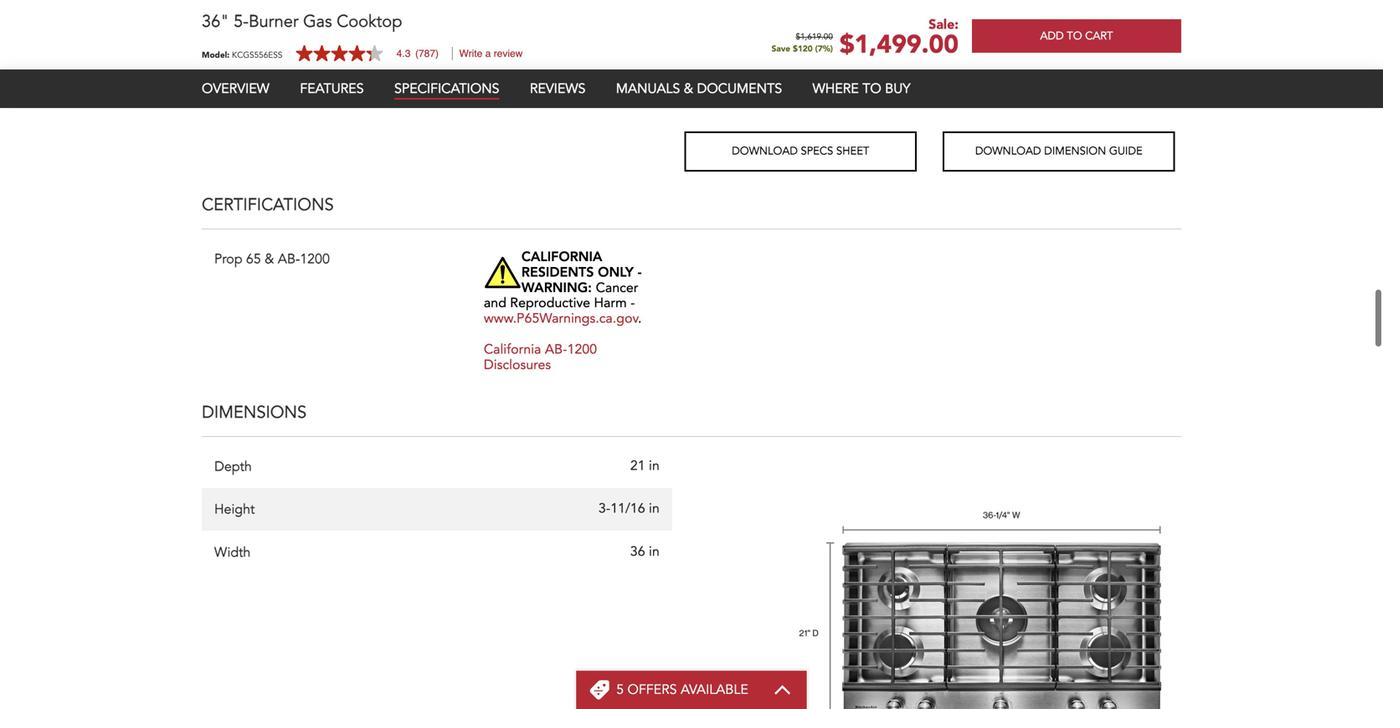 Task type: describe. For each thing, give the bounding box(es) containing it.
65
[[246, 250, 261, 268]]

5-
[[234, 10, 249, 33]]

3-11/16 in
[[599, 503, 660, 516]]

certifications
[[202, 193, 334, 216]]

available
[[681, 681, 748, 699]]

height
[[214, 500, 255, 519]]

add to cart
[[1040, 28, 1113, 44]]

save
[[772, 43, 790, 54]]

guide
[[1109, 144, 1143, 159]]

specifications
[[394, 80, 499, 98]]

.
[[638, 313, 642, 326]]

11/16
[[610, 503, 645, 516]]

heading containing 5
[[616, 681, 748, 699]]

dimensions
[[202, 401, 307, 424]]

manuals
[[616, 80, 680, 98]]

manuals & documents link
[[616, 80, 782, 98]]

only
[[598, 267, 634, 280]]

a
[[485, 48, 491, 59]]

add to cart button
[[972, 19, 1181, 53]]

download specs sheet link
[[684, 131, 917, 172]]

36" 5-burner gas cooktop
[[202, 10, 402, 33]]

5
[[616, 681, 624, 699]]

0 horizontal spatial 1200
[[300, 250, 330, 268]]

specifications link
[[394, 80, 499, 100]]

1 horizontal spatial &
[[684, 80, 693, 98]]

$120
[[793, 43, 813, 54]]

add
[[1040, 28, 1064, 44]]

sheet
[[836, 144, 869, 159]]

4.3
[[397, 48, 411, 59]]

burner
[[249, 10, 299, 33]]

www.p65warnings.ca.gov
[[484, 313, 638, 326]]

$1,619.00
[[796, 33, 833, 41]]

21 in
[[630, 460, 660, 474]]

review
[[494, 48, 523, 59]]

specs
[[801, 144, 833, 159]]

where
[[813, 80, 859, 98]]

where to buy
[[813, 80, 910, 98]]

california ab-1200 disclosures
[[484, 344, 597, 372]]

36"
[[202, 10, 229, 33]]

21
[[630, 460, 645, 474]]

1200 inside california ab-1200 disclosures
[[567, 344, 597, 357]]

promo tag image
[[590, 680, 610, 700]]

documents
[[697, 80, 782, 98]]

model:
[[202, 49, 230, 61]]

in for depth
[[649, 460, 660, 474]]

1 vertical spatial &
[[265, 250, 274, 268]]

2 in from the top
[[649, 503, 660, 516]]

residents
[[522, 267, 594, 280]]

prop
[[214, 250, 242, 268]]

www.p65warnings.ca.gov link
[[484, 313, 638, 326]]

gas
[[303, 10, 332, 33]]

(7%)
[[815, 43, 833, 54]]

kcgs556ess
[[232, 49, 282, 61]]

download for download specs sheet
[[732, 144, 798, 159]]

prop 65 & ab-1200
[[214, 250, 330, 268]]

download dimension guide
[[975, 144, 1143, 159]]



Task type: vqa. For each thing, say whether or not it's contained in the screenshot.
GIFTS FOR COFFEE AND TEA LOVERS's GIFTS
no



Task type: locate. For each thing, give the bounding box(es) containing it.
reproductive
[[510, 297, 590, 311]]

 image
[[484, 250, 522, 295]]

download for download dimension guide
[[975, 144, 1041, 159]]

to
[[1067, 28, 1082, 44]]

5 offers available
[[616, 681, 748, 699]]

-
[[638, 267, 642, 280], [631, 297, 635, 311]]

- inside california residents only - warning:
[[638, 267, 642, 280]]

where to buy link
[[813, 80, 910, 98]]

sale: $1,499.00
[[840, 15, 959, 62]]

1200
[[300, 250, 330, 268], [567, 344, 597, 357]]

1200 right 65 at the left
[[300, 250, 330, 268]]

write a review
[[459, 48, 523, 59]]

download specs sheet
[[732, 144, 869, 159]]

1 download from the left
[[732, 144, 798, 159]]

in for width
[[649, 546, 660, 559]]

0 vertical spatial ab-
[[278, 250, 300, 268]]

& right 65 at the left
[[265, 250, 274, 268]]

disclosures
[[484, 359, 551, 372]]

1 in from the top
[[649, 460, 660, 474]]

2 vertical spatial in
[[649, 546, 660, 559]]

write a review button
[[459, 48, 523, 59]]

0 vertical spatial 1200
[[300, 250, 330, 268]]

inches
[[281, 12, 338, 40]]

reviews
[[530, 80, 586, 98]]

california
[[522, 251, 602, 265]]

cooktop
[[337, 10, 402, 33]]

width
[[214, 543, 251, 562]]

california ab-1200 disclosures link
[[484, 344, 597, 372]]

- right only
[[638, 267, 642, 280]]

california residents only - warning:
[[522, 251, 642, 295]]

ab- right 65 at the left
[[278, 250, 300, 268]]

1 vertical spatial 1200
[[567, 344, 597, 357]]

4.3 (787)
[[397, 48, 439, 59]]

0 vertical spatial -
[[638, 267, 642, 280]]

model: kcgs556ess
[[202, 49, 282, 61]]

depth
[[214, 458, 252, 476]]

- down cancer
[[631, 297, 635, 311]]

download left dimension
[[975, 144, 1041, 159]]

sale:
[[929, 15, 959, 34]]

0 horizontal spatial &
[[265, 250, 274, 268]]

buy
[[885, 80, 910, 98]]

in right the 11/16
[[649, 503, 660, 516]]

0 horizontal spatial download
[[732, 144, 798, 159]]

3-
[[599, 503, 610, 516]]

1 vertical spatial in
[[649, 503, 660, 516]]

in right 36
[[649, 546, 660, 559]]

ab-
[[278, 250, 300, 268], [545, 344, 567, 357]]

features
[[300, 80, 364, 98]]

1 horizontal spatial ab-
[[545, 344, 567, 357]]

&
[[684, 80, 693, 98], [265, 250, 274, 268]]

1200 down the www.p65warnings.ca.gov
[[567, 344, 597, 357]]

overview
[[202, 80, 269, 98]]

ab- inside california ab-1200 disclosures
[[545, 344, 567, 357]]

0 vertical spatial &
[[684, 80, 693, 98]]

chevron icon image
[[773, 685, 792, 695]]

to
[[863, 80, 881, 98]]

0 horizontal spatial -
[[631, 297, 635, 311]]

download
[[732, 144, 798, 159], [975, 144, 1041, 159]]

$1,619.00 save $120 (7%)
[[772, 33, 833, 54]]

in
[[649, 460, 660, 474], [649, 503, 660, 516], [649, 546, 660, 559]]

3 in from the top
[[649, 546, 660, 559]]

cancer and reproductive harm - www.p65warnings.ca.gov .
[[484, 282, 642, 326]]

(787)
[[415, 48, 439, 59]]

- inside cancer and reproductive harm - www.p65warnings.ca.gov .
[[631, 297, 635, 311]]

overview link
[[202, 80, 269, 98]]

download dimension guide link
[[943, 131, 1175, 172]]

1 vertical spatial ab-
[[545, 344, 567, 357]]

download left specs
[[732, 144, 798, 159]]

1 vertical spatial -
[[631, 297, 635, 311]]

1 horizontal spatial 1200
[[567, 344, 597, 357]]

california
[[484, 344, 541, 357]]

reviews link
[[530, 80, 586, 98]]

warning:
[[522, 282, 592, 295]]

manuals & documents
[[616, 80, 782, 98]]

and
[[484, 297, 506, 311]]

36
[[630, 546, 645, 559]]

offers
[[628, 681, 677, 699]]

1 horizontal spatial download
[[975, 144, 1041, 159]]

36 in
[[630, 546, 660, 559]]

in right 21
[[649, 460, 660, 474]]

cancer
[[596, 282, 638, 295]]

write
[[459, 48, 483, 59]]

& right manuals
[[684, 80, 693, 98]]

$1,499.00
[[840, 28, 959, 62]]

2 download from the left
[[975, 144, 1041, 159]]

dimension
[[1044, 144, 1106, 159]]

heading
[[616, 681, 748, 699]]

0 vertical spatial in
[[649, 460, 660, 474]]

features link
[[300, 80, 364, 98]]

harm
[[594, 297, 627, 311]]

ab- down the www.p65warnings.ca.gov
[[545, 344, 567, 357]]

1 horizontal spatial -
[[638, 267, 642, 280]]

0 horizontal spatial ab-
[[278, 250, 300, 268]]

cart
[[1085, 28, 1113, 44]]



